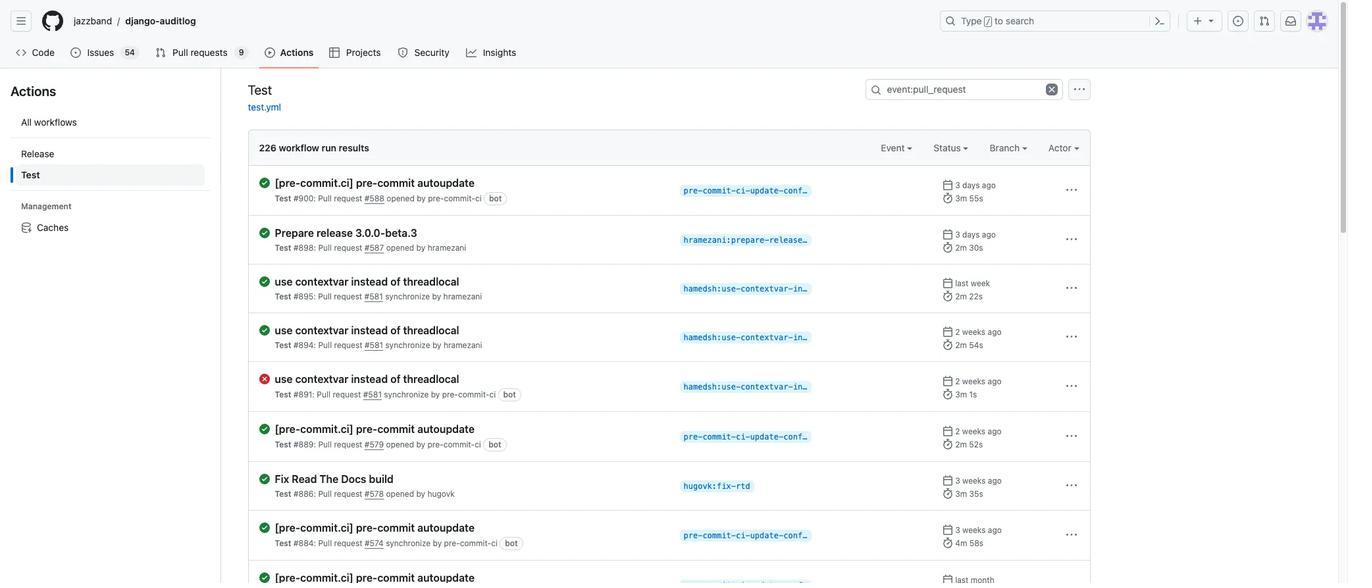Task type: vqa. For each thing, say whether or not it's contained in the screenshot.
sc 9kayk9 0 icon inside the Project 'navigation'
no



Task type: locate. For each thing, give the bounding box(es) containing it.
3 config from the top
[[784, 531, 812, 541]]

2 vertical spatial update-
[[750, 531, 784, 541]]

instead for use contextvar instead of threadlocal
[[351, 373, 388, 385]]

code
[[32, 47, 55, 58]]

2 2 weeks ago from the top
[[955, 377, 1002, 386]]

of inside use contextvar instead of threadlocal test #895: pull request #581 synchronize             by hramezani
[[390, 276, 401, 288]]

1 completed successfully image from the top
[[259, 178, 270, 188]]

test #884:
[[275, 539, 318, 548]]

all workflows link
[[16, 112, 205, 133]]

0 vertical spatial [pre-
[[275, 177, 300, 189]]

ci
[[475, 194, 482, 203], [489, 390, 496, 400], [475, 440, 481, 450], [491, 539, 498, 548]]

[pre-commit.ci] pre-commit autoupdate for #579
[[275, 423, 475, 435]]

0 vertical spatial threadvars
[[845, 284, 893, 294]]

1 of- from the top
[[831, 284, 845, 294]]

2 vertical spatial config
[[784, 531, 812, 541]]

1 vertical spatial [pre-
[[275, 423, 300, 435]]

hramezani inside 'prepare release 3.0.0-beta.3 test #898: pull request #587 opened             by hramezani'
[[428, 243, 466, 253]]

release link
[[16, 144, 205, 165]]

jazzband link
[[68, 11, 117, 32]]

2 threadlocal from the top
[[403, 325, 459, 336]]

issue opened image for git pull request image
[[71, 47, 81, 58]]

1 vertical spatial pre-commit-ci-update-config link
[[680, 431, 812, 443]]

run duration image left "3m 1s"
[[943, 389, 953, 400]]

days
[[963, 180, 980, 190], [963, 230, 980, 240]]

1 config from the top
[[784, 186, 812, 196]]

3m for [pre-commit.ci] pre-commit autoupdate
[[955, 194, 967, 203]]

use contextvar instead of threadlocal link
[[275, 275, 669, 288], [275, 324, 669, 337], [275, 373, 669, 386]]

homepage image
[[42, 11, 63, 32]]

0 vertical spatial config
[[784, 186, 812, 196]]

54
[[125, 47, 135, 57]]

show options image for 2m 52s
[[1066, 431, 1077, 442]]

calendar image for 3m 55s
[[943, 180, 953, 190]]

use contextvar instead of threadlocal link for use contextvar instead of threadlocal test #894: pull request #581 synchronize             by hramezani
[[275, 324, 669, 337]]

1 vertical spatial contextvar
[[295, 325, 349, 336]]

1 vertical spatial threadvars
[[845, 333, 893, 342]]

[pre-commit.ci] pre-commit autoupdate for #574
[[275, 522, 475, 534]]

1 vertical spatial pre-commit-ci-update-config
[[684, 433, 812, 442]]

autoupdate
[[417, 177, 475, 189], [417, 423, 475, 435], [417, 522, 475, 534]]

use for use contextvar instead of threadlocal test #895: pull request #581 synchronize             by hramezani
[[275, 276, 293, 288]]

2
[[955, 327, 960, 337], [955, 377, 960, 386], [955, 427, 960, 436]]

0 vertical spatial instead-
[[793, 284, 831, 294]]

pull right #894:
[[318, 340, 332, 350]]

use down prepare
[[275, 276, 293, 288]]

instead inside use contextvar instead of threadlocal test #895: pull request #581 synchronize             by hramezani
[[351, 276, 388, 288]]

2 contextvar from the top
[[295, 325, 349, 336]]

instead- for use contextvar instead of threadlocal test #894: pull request #581 synchronize             by hramezani
[[793, 333, 831, 342]]

1 vertical spatial #581
[[365, 340, 383, 350]]

3 days ago for prepare release 3.0.0-beta.3
[[955, 230, 996, 240]]

2 threadvars from the top
[[845, 333, 893, 342]]

3 threadlocal from the top
[[403, 373, 459, 385]]

instead down use contextvar instead of threadlocal test #895: pull request #581 synchronize             by hramezani
[[351, 325, 388, 336]]

0 vertical spatial hramezani link
[[428, 243, 466, 253]]

3 up 3m 55s at right top
[[955, 180, 960, 190]]

2 weeks ago up the 52s
[[955, 427, 1002, 436]]

show options image
[[1066, 283, 1077, 294], [1066, 332, 1077, 342], [1066, 381, 1077, 392], [1066, 481, 1077, 491]]

1 vertical spatial instead
[[351, 325, 388, 336]]

fix read the docs build link
[[275, 473, 669, 486]]

2 up 2m 52s
[[955, 427, 960, 436]]

0 vertical spatial use
[[275, 276, 293, 288]]

3 for 3m 55s
[[955, 180, 960, 190]]

1 commit from the top
[[377, 177, 415, 189]]

pre-commit-ci-update-config link
[[680, 185, 812, 197], [680, 431, 812, 443], [680, 530, 812, 542]]

git pull request image
[[1259, 16, 1270, 26]]

filter workflows element
[[16, 144, 205, 186]]

use up test #891:
[[275, 325, 293, 336]]

0 vertical spatial [pre-commit.ci] pre-commit autoupdate link
[[275, 176, 669, 190]]

instead for use contextvar instead of threadlocal test #895: pull request #581 synchronize             by hramezani
[[351, 276, 388, 288]]

of- for use contextvar instead of threadlocal test #895: pull request #581 synchronize             by hramezani
[[831, 284, 845, 294]]

2m 54s
[[955, 340, 983, 350]]

1 vertical spatial hamedsh:use-contextvar-instead-of-threadvars link
[[680, 332, 893, 344]]

1 contextvar from the top
[[295, 276, 349, 288]]

[pre-commit.ci] pre-commit autoupdate link down the "hugovk" link
[[275, 521, 669, 535]]

hamedsh:use-contextvar-instead-of-threadvars link for use contextvar instead of threadlocal test #895: pull request #581 synchronize             by hramezani
[[680, 283, 893, 295]]

prepare release 3.0.0-beta.3 link
[[275, 226, 669, 240]]

[pre- up test #889:
[[275, 423, 300, 435]]

2m
[[955, 243, 967, 253], [955, 292, 967, 302], [955, 340, 967, 350], [955, 440, 967, 450]]

1 hamedsh:use-contextvar-instead-of-threadvars link from the top
[[680, 283, 893, 295]]

3 threadvars from the top
[[845, 383, 893, 392]]

22s
[[969, 292, 983, 302]]

3 weeks ago up 35s
[[955, 476, 1002, 486]]

2 weeks ago up 54s
[[955, 327, 1002, 337]]

[pre-commit.ci] pre-commit autoupdate
[[275, 177, 475, 189], [275, 423, 475, 435], [275, 522, 475, 534]]

docs
[[341, 473, 366, 485]]

bot
[[489, 194, 502, 203], [503, 390, 516, 400], [489, 440, 501, 450], [505, 539, 518, 548]]

days up 2m 30s
[[963, 230, 980, 240]]

hugovk
[[428, 489, 455, 499]]

#588
[[365, 194, 384, 203]]

pre-commit-ci-update-config link down rtd
[[680, 530, 812, 542]]

1 run duration image from the top
[[943, 193, 953, 203]]

3 3 from the top
[[955, 476, 960, 486]]

of- for use contextvar instead of threadlocal test #894: pull request #581 synchronize             by hramezani
[[831, 333, 845, 342]]

contextvar for use contextvar instead of threadlocal test #895: pull request #581 synchronize             by hramezani
[[295, 276, 349, 288]]

1 ci- from the top
[[736, 186, 750, 196]]

#895:
[[294, 292, 316, 302]]

2 autoupdate from the top
[[417, 423, 475, 435]]

pull down the
[[318, 489, 332, 499]]

4 run duration image from the top
[[943, 340, 953, 350]]

request left #579
[[334, 440, 362, 450]]

table image
[[329, 47, 340, 58]]

2 hamedsh:use- from the top
[[684, 333, 741, 342]]

2 run duration image from the top
[[943, 489, 953, 499]]

3 right calendar icon at right top
[[955, 230, 960, 240]]

test inside 'prepare release 3.0.0-beta.3 test #898: pull request #587 opened             by hramezani'
[[275, 243, 291, 253]]

#581 for use contextvar instead of threadlocal test #895: pull request #581 synchronize             by hramezani
[[364, 292, 383, 302]]

2 vertical spatial ci-
[[736, 531, 750, 541]]

2 contextvar- from the top
[[741, 333, 793, 342]]

#588 link
[[365, 194, 384, 203]]

0 vertical spatial 3m
[[955, 194, 967, 203]]

pre-commit-ci-update-config link for 2 weeks ago
[[680, 431, 812, 443]]

pull request #574 synchronize             by pre-commit-ci
[[318, 539, 498, 548]]

pull inside fix read the docs build test #886: pull request #578 opened             by hugovk
[[318, 489, 332, 499]]

1 horizontal spatial actions
[[280, 47, 314, 58]]

contextvar inside use contextvar instead of threadlocal test #895: pull request #581 synchronize             by hramezani
[[295, 276, 349, 288]]

7 calendar image from the top
[[943, 525, 953, 535]]

show options image
[[1066, 185, 1077, 196], [1066, 234, 1077, 245], [1066, 431, 1077, 442], [1066, 530, 1077, 541]]

weeks for 35s
[[963, 476, 986, 486]]

pull
[[173, 47, 188, 58], [318, 194, 332, 203], [318, 243, 332, 253], [318, 292, 332, 302], [318, 340, 332, 350], [317, 390, 331, 400], [318, 440, 332, 450], [318, 489, 332, 499], [318, 539, 332, 548]]

2 hamedsh:use-contextvar-instead-of-threadvars link from the top
[[680, 332, 893, 344]]

55s
[[969, 194, 983, 203]]

weeks up 35s
[[963, 476, 986, 486]]

0 vertical spatial list
[[68, 11, 932, 32]]

3 weeks ago for fix read the docs build
[[955, 476, 1002, 486]]

[pre-commit.ci] pre-commit autoupdate up #588
[[275, 177, 475, 189]]

completed successfully image for #889:
[[259, 424, 270, 435]]

0 vertical spatial 2
[[955, 327, 960, 337]]

3 autoupdate from the top
[[417, 522, 475, 534]]

3 hamedsh:use- from the top
[[684, 383, 741, 392]]

4 3 from the top
[[955, 525, 960, 535]]

3 2 from the top
[[955, 427, 960, 436]]

1 vertical spatial config
[[784, 433, 812, 442]]

5 calendar image from the top
[[943, 426, 953, 436]]

2 weeks ago
[[955, 327, 1002, 337], [955, 377, 1002, 386], [955, 427, 1002, 436]]

commit.ci] up #884:
[[300, 522, 354, 534]]

opened down beta.3
[[386, 243, 414, 253]]

2m left 30s
[[955, 243, 967, 253]]

0 vertical spatial threadlocal
[[403, 276, 459, 288]]

ago for 3m 55s
[[982, 180, 996, 190]]

[pre-commit.ci] pre-commit autoupdate up #579
[[275, 423, 475, 435]]

2 vertical spatial 2 weeks ago
[[955, 427, 1002, 436]]

3m left 35s
[[955, 489, 967, 499]]

0 vertical spatial 3 weeks ago
[[955, 476, 1002, 486]]

ago for 4m 58s
[[988, 525, 1002, 535]]

2 vertical spatial contextvar-
[[741, 383, 793, 392]]

request down docs on the bottom
[[334, 489, 362, 499]]

0 vertical spatial ci-
[[736, 186, 750, 196]]

6 calendar image from the top
[[943, 475, 953, 486]]

list
[[68, 11, 932, 32], [11, 107, 210, 244]]

[pre- for #884:
[[275, 522, 300, 534]]

calendar image
[[943, 180, 953, 190], [943, 278, 953, 288], [943, 327, 953, 337], [943, 376, 953, 386], [943, 426, 953, 436], [943, 475, 953, 486], [943, 525, 953, 535], [943, 575, 953, 583]]

ci- for 2 weeks ago
[[736, 433, 750, 442]]

2 vertical spatial 3m
[[955, 489, 967, 499]]

1 instead- from the top
[[793, 284, 831, 294]]

3 contextvar from the top
[[295, 373, 349, 385]]

3-
[[807, 236, 817, 245]]

0 vertical spatial days
[[963, 180, 980, 190]]

0 vertical spatial use contextvar instead of threadlocal link
[[275, 275, 669, 288]]

0 vertical spatial commit
[[377, 177, 415, 189]]

3 of from the top
[[390, 373, 401, 385]]

config for 3 days ago
[[784, 186, 812, 196]]

instead up the pull request #581 synchronize             by pre-commit-ci
[[351, 373, 388, 385]]

test inside fix read the docs build test #886: pull request #578 opened             by hugovk
[[275, 489, 291, 499]]

calendar image for 2m 22s
[[943, 278, 953, 288]]

1 vertical spatial hamedsh:use-
[[684, 333, 741, 342]]

#578
[[365, 489, 384, 499]]

0 vertical spatial pre-commit-ci-update-config link
[[680, 185, 812, 197]]

2 use from the top
[[275, 325, 293, 336]]

0 vertical spatial autoupdate
[[417, 177, 475, 189]]

request right #895:
[[334, 292, 362, 302]]

actions
[[280, 47, 314, 58], [11, 84, 56, 99]]

1 vertical spatial 2
[[955, 377, 960, 386]]

2 config from the top
[[784, 433, 812, 442]]

3 update- from the top
[[750, 531, 784, 541]]

issue opened image left git pull request icon
[[1233, 16, 1244, 26]]

0 vertical spatial of
[[390, 276, 401, 288]]

run duration image
[[943, 193, 953, 203], [943, 242, 953, 253], [943, 291, 953, 302], [943, 340, 953, 350], [943, 439, 953, 450], [943, 538, 953, 548]]

pre-commit-ci-update-config link up rtd
[[680, 431, 812, 443]]

threadlocal for use contextvar instead of threadlocal test #895: pull request #581 synchronize             by hramezani
[[403, 276, 459, 288]]

0 vertical spatial 2 weeks ago
[[955, 327, 1002, 337]]

1 pre-commit-ci-update-config from the top
[[684, 186, 812, 196]]

1 vertical spatial hramezani link
[[443, 292, 482, 302]]

2 3 from the top
[[955, 230, 960, 240]]

test left #894:
[[275, 340, 291, 350]]

2 vertical spatial contextvar
[[295, 373, 349, 385]]

1 horizontal spatial /
[[986, 17, 991, 26]]

[pre-commit.ci] pre-commit autoupdate link up prepare release 3.0.0-beta.3 "link"
[[275, 176, 669, 190]]

2 vertical spatial hamedsh:use-contextvar-instead-of-threadvars link
[[680, 381, 893, 393]]

pull right git pull request image
[[173, 47, 188, 58]]

calendar image for 2m 54s
[[943, 327, 953, 337]]

1 vertical spatial of
[[390, 325, 401, 336]]

#581 up use contextvar instead of threadlocal
[[365, 340, 383, 350]]

commit for #574
[[377, 522, 415, 534]]

actions right the "play" image
[[280, 47, 314, 58]]

/ inside jazzband / django-auditlog
[[117, 15, 120, 27]]

3m left 1s
[[955, 390, 967, 400]]

pre-commit-ci-update-config for 2 weeks ago
[[684, 433, 812, 442]]

2 vertical spatial [pre-commit.ci] pre-commit autoupdate link
[[275, 521, 669, 535]]

days up 3m 55s at right top
[[963, 180, 980, 190]]

2 update- from the top
[[750, 433, 784, 442]]

1 vertical spatial commit
[[377, 423, 415, 435]]

run duration image for 2m 52s
[[943, 439, 953, 450]]

by
[[417, 194, 426, 203], [416, 243, 425, 253], [432, 292, 441, 302], [432, 340, 441, 350], [431, 390, 440, 400], [416, 440, 425, 450], [416, 489, 425, 499], [433, 539, 442, 548]]

run duration image for 2m 30s
[[943, 242, 953, 253]]

ci-
[[736, 186, 750, 196], [736, 433, 750, 442], [736, 531, 750, 541]]

search
[[1006, 15, 1034, 26]]

2 vertical spatial pre-commit-ci-update-config
[[684, 531, 812, 541]]

issue opened image
[[1233, 16, 1244, 26], [71, 47, 81, 58]]

clear filters image
[[1046, 84, 1058, 95]]

pre-commit-ci link for pull request #579 opened             by pre-commit-ci
[[428, 440, 481, 450]]

2 vertical spatial threadvars
[[845, 383, 893, 392]]

threadlocal for use contextvar instead of threadlocal
[[403, 373, 459, 385]]

2m for use contextvar instead of threadlocal test #895: pull request #581 synchronize             by hramezani
[[955, 292, 967, 302]]

hramezani inside use contextvar instead of threadlocal test #894: pull request #581 synchronize             by hramezani
[[444, 340, 482, 350]]

2 up "3m 1s"
[[955, 377, 960, 386]]

2 2 from the top
[[955, 377, 960, 386]]

0 vertical spatial pre-commit-ci-update-config
[[684, 186, 812, 196]]

contextvar up #895:
[[295, 276, 349, 288]]

2 pre-commit-ci-update-config from the top
[[684, 433, 812, 442]]

2 show options image from the top
[[1066, 332, 1077, 342]]

3 ci- from the top
[[736, 531, 750, 541]]

2 vertical spatial instead
[[351, 373, 388, 385]]

hramezani link for prepare release 3.0.0-beta.3 test #898: pull request #587 opened             by hramezani
[[428, 243, 466, 253]]

1 vertical spatial days
[[963, 230, 980, 240]]

of down 'prepare release 3.0.0-beta.3 test #898: pull request #587 opened             by hramezani'
[[390, 276, 401, 288]]

1 vertical spatial #581 link
[[365, 340, 383, 350]]

2 show options image from the top
[[1066, 234, 1077, 245]]

2 vertical spatial hramezani link
[[444, 340, 482, 350]]

commit-
[[703, 186, 736, 196], [444, 194, 475, 203], [458, 390, 489, 400], [703, 433, 736, 442], [444, 440, 475, 450], [703, 531, 736, 541], [460, 539, 491, 548]]

2 vertical spatial use contextvar instead of threadlocal link
[[275, 373, 669, 386]]

ci- for 3 weeks ago
[[736, 531, 750, 541]]

1 vertical spatial use
[[275, 325, 293, 336]]

3 weeks ago
[[955, 476, 1002, 486], [955, 525, 1002, 535]]

list containing all workflows
[[11, 107, 210, 244]]

contextvar- for use contextvar instead of threadlocal test #894: pull request #581 synchronize             by hramezani
[[741, 333, 793, 342]]

1 days from the top
[[963, 180, 980, 190]]

show options image for fix read the docs build test #886: pull request #578 opened             by hugovk
[[1066, 481, 1077, 491]]

6 run duration image from the top
[[943, 538, 953, 548]]

run duration image left 2m 54s
[[943, 340, 953, 350]]

use contextvar instead of threadlocal
[[275, 373, 459, 385]]

hamedsh:use-contextvar-instead-of-threadvars for use contextvar instead of threadlocal test #895: pull request #581 synchronize             by hramezani
[[684, 284, 893, 294]]

use inside use contextvar instead of threadlocal test #894: pull request #581 synchronize             by hramezani
[[275, 325, 293, 336]]

2 for threadlocal
[[955, 377, 960, 386]]

of-
[[831, 284, 845, 294], [831, 333, 845, 342], [831, 383, 845, 392]]

3 [pre-commit.ci] pre-commit autoupdate link from the top
[[275, 521, 669, 535]]

code image
[[16, 47, 26, 58]]

of down use contextvar instead of threadlocal test #895: pull request #581 synchronize             by hramezani
[[390, 325, 401, 336]]

1 threadlocal from the top
[[403, 276, 459, 288]]

/ inside type / to search
[[986, 17, 991, 26]]

run
[[322, 142, 336, 153]]

1 vertical spatial use contextvar instead of threadlocal link
[[275, 324, 669, 337]]

use right 'failed' icon
[[275, 373, 293, 385]]

plus image
[[1193, 16, 1204, 26]]

test down prepare
[[275, 243, 291, 253]]

[pre-commit.ci] pre-commit autoupdate for #588
[[275, 177, 475, 189]]

2 3 days ago from the top
[[955, 230, 996, 240]]

weeks up 54s
[[962, 327, 986, 337]]

2 weeks ago for [pre-commit.ci] pre-commit autoupdate
[[955, 427, 1002, 436]]

hugovk link
[[428, 489, 455, 499]]

4 completed successfully image from the top
[[259, 523, 270, 533]]

hamedsh:use-contextvar-instead-of-threadvars for use contextvar instead of threadlocal test #894: pull request #581 synchronize             by hramezani
[[684, 333, 893, 342]]

3 show options image from the top
[[1066, 431, 1077, 442]]

2 vertical spatial 2
[[955, 427, 960, 436]]

1 horizontal spatial issue opened image
[[1233, 16, 1244, 26]]

update- down rtd
[[750, 531, 784, 541]]

1 use contextvar instead of threadlocal link from the top
[[275, 275, 669, 288]]

2 [pre-commit.ci] pre-commit autoupdate from the top
[[275, 423, 475, 435]]

test down release
[[21, 169, 40, 180]]

2 weeks ago up 1s
[[955, 377, 1002, 386]]

update- up hramezani:prepare-release-3-beta3
[[750, 186, 784, 196]]

[pre-commit.ci] pre-commit autoupdate link
[[275, 176, 669, 190], [275, 423, 669, 436], [275, 521, 669, 535]]

show options image for use contextvar instead of threadlocal test #895: pull request #581 synchronize             by hramezani
[[1066, 283, 1077, 294]]

3 [pre-commit.ci] pre-commit autoupdate from the top
[[275, 522, 475, 534]]

#581 inside use contextvar instead of threadlocal test #895: pull request #581 synchronize             by hramezani
[[364, 292, 383, 302]]

3 weeks ago up 58s
[[955, 525, 1002, 535]]

3 up 3m 35s
[[955, 476, 960, 486]]

ago for 3m 35s
[[988, 476, 1002, 486]]

0 vertical spatial instead
[[351, 276, 388, 288]]

pull down release at the top of page
[[318, 243, 332, 253]]

run duration image left 3m 35s
[[943, 489, 953, 499]]

use contextvar instead of threadlocal test #894: pull request #581 synchronize             by hramezani
[[275, 325, 482, 350]]

3 completed successfully image from the top
[[259, 424, 270, 435]]

2 vertical spatial commit.ci]
[[300, 522, 354, 534]]

request up use contextvar instead of threadlocal
[[334, 340, 362, 350]]

notifications image
[[1286, 16, 1296, 26]]

bot for pull request #581 synchronize             by pre-commit-ci
[[503, 390, 516, 400]]

run duration image
[[943, 389, 953, 400], [943, 489, 953, 499]]

1 vertical spatial issue opened image
[[71, 47, 81, 58]]

ci for pull request #581 synchronize             by pre-commit-ci
[[489, 390, 496, 400]]

2 pre-commit-ci-update-config link from the top
[[680, 431, 812, 443]]

2 calendar image from the top
[[943, 278, 953, 288]]

3 3m from the top
[[955, 489, 967, 499]]

run duration image left 2m 52s
[[943, 439, 953, 450]]

0 vertical spatial hramezani
[[428, 243, 466, 253]]

1 hamedsh:use-contextvar-instead-of-threadvars from the top
[[684, 284, 893, 294]]

release
[[317, 227, 353, 239]]

ci for pull request #579 opened             by pre-commit-ci
[[475, 440, 481, 450]]

#581 inside use contextvar instead of threadlocal test #894: pull request #581 synchronize             by hramezani
[[365, 340, 383, 350]]

ci for pull request #574 synchronize             by pre-commit-ci
[[491, 539, 498, 548]]

30s
[[969, 243, 983, 253]]

2 instead from the top
[[351, 325, 388, 336]]

calendar image for 3m 1s
[[943, 376, 953, 386]]

3 calendar image from the top
[[943, 327, 953, 337]]

completed successfully image
[[259, 178, 270, 188], [259, 228, 270, 238], [259, 424, 270, 435], [259, 523, 270, 533]]

1 show options image from the top
[[1066, 185, 1077, 196]]

hramezani link for use contextvar instead of threadlocal test #894: pull request #581 synchronize             by hramezani
[[444, 340, 482, 350]]

0 horizontal spatial /
[[117, 15, 120, 27]]

3 hamedsh:use-contextvar-instead-of-threadvars link from the top
[[680, 381, 893, 393]]

2 vertical spatial hramezani
[[444, 340, 482, 350]]

0 vertical spatial of-
[[831, 284, 845, 294]]

/
[[117, 15, 120, 27], [986, 17, 991, 26]]

run duration image down calendar icon at right top
[[943, 242, 953, 253]]

1 autoupdate from the top
[[417, 177, 475, 189]]

4 show options image from the top
[[1066, 530, 1077, 541]]

autoupdate up pull request #588 opened             by pre-commit-ci
[[417, 177, 475, 189]]

2 2m from the top
[[955, 292, 967, 302]]

0 vertical spatial 3 days ago
[[955, 180, 996, 190]]

0 vertical spatial run duration image
[[943, 389, 953, 400]]

2 3m from the top
[[955, 390, 967, 400]]

request down release at the top of page
[[334, 243, 362, 253]]

1 vertical spatial hramezani
[[443, 292, 482, 302]]

instead inside use contextvar instead of threadlocal test #894: pull request #581 synchronize             by hramezani
[[351, 325, 388, 336]]

2 of- from the top
[[831, 333, 845, 342]]

pre-commit-ci-update-config link up "hramezani:prepare-release-3-beta3" link
[[680, 185, 812, 197]]

pull right #895:
[[318, 292, 332, 302]]

caches link
[[16, 217, 205, 238]]

commit up pull request #588 opened             by pre-commit-ci
[[377, 177, 415, 189]]

1 3 days ago from the top
[[955, 180, 996, 190]]

of inside use contextvar instead of threadlocal test #894: pull request #581 synchronize             by hramezani
[[390, 325, 401, 336]]

2 hamedsh:use-contextvar-instead-of-threadvars from the top
[[684, 333, 893, 342]]

read
[[292, 473, 317, 485]]

play image
[[264, 47, 275, 58]]

pull request #579 opened             by pre-commit-ci
[[318, 440, 481, 450]]

threadlocal inside use contextvar instead of threadlocal test #894: pull request #581 synchronize             by hramezani
[[403, 325, 459, 336]]

5 run duration image from the top
[[943, 439, 953, 450]]

2 commit from the top
[[377, 423, 415, 435]]

2 up 2m 54s
[[955, 327, 960, 337]]

35s
[[969, 489, 983, 499]]

by inside 'prepare release 3.0.0-beta.3 test #898: pull request #587 opened             by hramezani'
[[416, 243, 425, 253]]

test left #895:
[[275, 292, 291, 302]]

2 vertical spatial [pre-
[[275, 522, 300, 534]]

run duration image for 4m 58s
[[943, 538, 953, 548]]

1 3 from the top
[[955, 180, 960, 190]]

/ left django-
[[117, 15, 120, 27]]

autoupdate down the "hugovk" link
[[417, 522, 475, 534]]

calendar image for 2m 52s
[[943, 426, 953, 436]]

3 completed successfully image from the top
[[259, 474, 270, 485]]

[pre- up test #884:
[[275, 522, 300, 534]]

0 vertical spatial commit.ci]
[[300, 177, 354, 189]]

config
[[784, 186, 812, 196], [784, 433, 812, 442], [784, 531, 812, 541]]

2m down last
[[955, 292, 967, 302]]

completed successfully image for fix read the docs build test #886: pull request #578 opened             by hugovk
[[259, 474, 270, 485]]

hramezani
[[428, 243, 466, 253], [443, 292, 482, 302], [444, 340, 482, 350]]

ci- up hramezani:prepare-
[[736, 186, 750, 196]]

pre-commit-ci-update-config
[[684, 186, 812, 196], [684, 433, 812, 442], [684, 531, 812, 541]]

1 2m from the top
[[955, 243, 967, 253]]

beta3
[[817, 236, 841, 245]]

graph image
[[466, 47, 477, 58]]

1 contextvar- from the top
[[741, 284, 793, 294]]

ci- down rtd
[[736, 531, 750, 541]]

weeks up 58s
[[963, 525, 986, 535]]

instead for use contextvar instead of threadlocal test #894: pull request #581 synchronize             by hramezani
[[351, 325, 388, 336]]

#579
[[365, 440, 384, 450]]

run duration image left 3m 55s at right top
[[943, 193, 953, 203]]

2 vertical spatial autoupdate
[[417, 522, 475, 534]]

1 threadvars from the top
[[845, 284, 893, 294]]

1 [pre-commit.ci] pre-commit autoupdate link from the top
[[275, 176, 669, 190]]

2 vertical spatial of
[[390, 373, 401, 385]]

hramezani:prepare-release-3-beta3 link
[[680, 234, 841, 246]]

2 vertical spatial hamedsh:use-
[[684, 383, 741, 392]]

2 vertical spatial threadlocal
[[403, 373, 459, 385]]

2 vertical spatial pre-commit-ci-update-config link
[[680, 530, 812, 542]]

failed image
[[259, 374, 270, 384]]

1 vertical spatial hamedsh:use-contextvar-instead-of-threadvars
[[684, 333, 893, 342]]

of
[[390, 276, 401, 288], [390, 325, 401, 336], [390, 373, 401, 385]]

2 vertical spatial [pre-commit.ci] pre-commit autoupdate
[[275, 522, 475, 534]]

contextvar inside use contextvar instead of threadlocal test #894: pull request #581 synchronize             by hramezani
[[295, 325, 349, 336]]

2 run duration image from the top
[[943, 242, 953, 253]]

run duration image left 2m 22s
[[943, 291, 953, 302]]

0 horizontal spatial actions
[[11, 84, 56, 99]]

by inside use contextvar instead of threadlocal test #894: pull request #581 synchronize             by hramezani
[[432, 340, 441, 350]]

opened right #588 link
[[387, 194, 415, 203]]

4m
[[955, 539, 967, 548]]

threadlocal inside use contextvar instead of threadlocal test #895: pull request #581 synchronize             by hramezani
[[403, 276, 459, 288]]

1 instead from the top
[[351, 276, 388, 288]]

2 vertical spatial of-
[[831, 383, 845, 392]]

1 vertical spatial ci-
[[736, 433, 750, 442]]

#581 link up use contextvar instead of threadlocal
[[365, 340, 383, 350]]

1 vertical spatial contextvar-
[[741, 333, 793, 342]]

1 vertical spatial threadlocal
[[403, 325, 459, 336]]

of up the pull request #581 synchronize             by pre-commit-ci
[[390, 373, 401, 385]]

hamedsh:use- for use contextvar instead of threadlocal test #895: pull request #581 synchronize             by hramezani
[[684, 284, 741, 294]]

2 days from the top
[[963, 230, 980, 240]]

3 [pre- from the top
[[275, 522, 300, 534]]

completed successfully image
[[259, 277, 270, 287], [259, 325, 270, 336], [259, 474, 270, 485], [259, 573, 270, 583]]

#581 for use contextvar instead of threadlocal test #894: pull request #581 synchronize             by hramezani
[[365, 340, 383, 350]]

run duration image left 4m
[[943, 538, 953, 548]]

2 completed successfully image from the top
[[259, 228, 270, 238]]

#581 up use contextvar instead of threadlocal test #894: pull request #581 synchronize             by hramezani
[[364, 292, 383, 302]]

1 vertical spatial [pre-commit.ci] pre-commit autoupdate link
[[275, 423, 669, 436]]

0 vertical spatial contextvar
[[295, 276, 349, 288]]

weeks up 1s
[[962, 377, 986, 386]]

synchronize up the pull request #581 synchronize             by pre-commit-ci
[[385, 340, 430, 350]]

3 of- from the top
[[831, 383, 845, 392]]

1 vertical spatial 3 weeks ago
[[955, 525, 1002, 535]]

pre-commit-ci-update-config down rtd
[[684, 531, 812, 541]]

3 days ago
[[955, 180, 996, 190], [955, 230, 996, 240]]

2 instead- from the top
[[793, 333, 831, 342]]

1 [pre- from the top
[[275, 177, 300, 189]]

autoupdate for pull request #574 synchronize             by pre-commit-ci
[[417, 522, 475, 534]]

commit up the pull request #574 synchronize             by pre-commit-ci
[[377, 522, 415, 534]]

use contextvar instead of threadlocal link for use contextvar instead of threadlocal test #895: pull request #581 synchronize             by hramezani
[[275, 275, 669, 288]]

1 vertical spatial update-
[[750, 433, 784, 442]]

2m left the 52s
[[955, 440, 967, 450]]

0 vertical spatial contextvar-
[[741, 284, 793, 294]]

request left #574 'link'
[[334, 539, 362, 548]]

use inside use contextvar instead of threadlocal test #895: pull request #581 synchronize             by hramezani
[[275, 276, 293, 288]]

pre-commit-ci-update-config up "hramezani:prepare-release-3-beta3" link
[[684, 186, 812, 196]]

1 pre-commit-ci-update-config link from the top
[[680, 185, 812, 197]]

2 of from the top
[[390, 325, 401, 336]]

update- up rtd
[[750, 433, 784, 442]]

1 vertical spatial 3 days ago
[[955, 230, 996, 240]]

1 vertical spatial 2 weeks ago
[[955, 377, 1002, 386]]

1 [pre-commit.ci] pre-commit autoupdate from the top
[[275, 177, 475, 189]]

3 pre-commit-ci-update-config from the top
[[684, 531, 812, 541]]

1 vertical spatial [pre-commit.ci] pre-commit autoupdate
[[275, 423, 475, 435]]

1 vertical spatial 3m
[[955, 390, 967, 400]]

issues
[[87, 47, 114, 58]]

None search field
[[865, 79, 1063, 100]]

0 vertical spatial update-
[[750, 186, 784, 196]]

3 run duration image from the top
[[943, 291, 953, 302]]

commit up pull request #579 opened             by pre-commit-ci
[[377, 423, 415, 435]]

1 3 weeks ago from the top
[[955, 476, 1002, 486]]

[pre- up test #900:
[[275, 177, 300, 189]]

weeks for 58s
[[963, 525, 986, 535]]

run duration image for fix read the docs build
[[943, 489, 953, 499]]

pull right #900:
[[318, 194, 332, 203]]

hamedsh:use-
[[684, 284, 741, 294], [684, 333, 741, 342], [684, 383, 741, 392]]

threadvars
[[845, 284, 893, 294], [845, 333, 893, 342], [845, 383, 893, 392]]

#581 link down use contextvar instead of threadlocal
[[363, 390, 382, 400]]

contextvar for use contextvar instead of threadlocal test #894: pull request #581 synchronize             by hramezani
[[295, 325, 349, 336]]

2 vertical spatial hamedsh:use-contextvar-instead-of-threadvars
[[684, 383, 893, 392]]

synchronize
[[385, 292, 430, 302], [385, 340, 430, 350], [384, 390, 429, 400], [386, 539, 431, 548]]

#581 link up use contextvar instead of threadlocal test #894: pull request #581 synchronize             by hramezani
[[364, 292, 383, 302]]

0 vertical spatial #581
[[364, 292, 383, 302]]

hramezani inside use contextvar instead of threadlocal test #895: pull request #581 synchronize             by hramezani
[[443, 292, 482, 302]]

0 vertical spatial hamedsh:use-
[[684, 284, 741, 294]]

test down fix
[[275, 489, 291, 499]]

1 3m from the top
[[955, 194, 967, 203]]

2m 52s
[[955, 440, 983, 450]]

update- for 3 days ago
[[750, 186, 784, 196]]

1 vertical spatial commit.ci]
[[300, 423, 354, 435]]

2 [pre- from the top
[[275, 423, 300, 435]]

3 commit.ci] from the top
[[300, 522, 354, 534]]

2 vertical spatial use
[[275, 373, 293, 385]]

commit.ci]
[[300, 177, 354, 189], [300, 423, 354, 435], [300, 522, 354, 534]]

3 instead from the top
[[351, 373, 388, 385]]

2 commit.ci] from the top
[[300, 423, 354, 435]]

show workflow options image
[[1074, 84, 1085, 95]]

3m for use contextvar instead of threadlocal
[[955, 390, 967, 400]]

commit.ci] up #900:
[[300, 177, 354, 189]]

3 days ago up 55s
[[955, 180, 996, 190]]

1 use from the top
[[275, 276, 293, 288]]

test
[[248, 82, 272, 97], [21, 169, 40, 180], [275, 194, 291, 203], [275, 243, 291, 253], [275, 292, 291, 302], [275, 340, 291, 350], [275, 390, 291, 400], [275, 440, 291, 450], [275, 489, 291, 499], [275, 539, 291, 548]]

#898:
[[294, 243, 316, 253]]

[pre-commit.ci] pre-commit autoupdate link up 'fix read the docs build' link
[[275, 423, 669, 436]]

pre-
[[356, 177, 377, 189], [684, 186, 703, 196], [428, 194, 444, 203], [442, 390, 458, 400], [356, 423, 377, 435], [684, 433, 703, 442], [428, 440, 444, 450], [356, 522, 377, 534], [684, 531, 703, 541], [444, 539, 460, 548]]

2 vertical spatial instead-
[[793, 383, 831, 392]]



Task type: describe. For each thing, give the bounding box(es) containing it.
3 instead- from the top
[[793, 383, 831, 392]]

test link
[[16, 165, 205, 186]]

pull inside 'prepare release 3.0.0-beta.3 test #898: pull request #587 opened             by hramezani'
[[318, 243, 332, 253]]

2m for use contextvar instead of threadlocal test #894: pull request #581 synchronize             by hramezani
[[955, 340, 967, 350]]

test.yml
[[248, 101, 281, 113]]

#886:
[[294, 489, 316, 499]]

jazzband
[[74, 15, 112, 26]]

by inside use contextvar instead of threadlocal test #895: pull request #581 synchronize             by hramezani
[[432, 292, 441, 302]]

commit for #588
[[377, 177, 415, 189]]

hamedsh:use-contextvar-instead-of-threadvars link for use contextvar instead of threadlocal test #894: pull request #581 synchronize             by hramezani
[[680, 332, 893, 344]]

pull request #588 opened             by pre-commit-ci
[[318, 194, 482, 203]]

pull right #884:
[[318, 539, 332, 548]]

2 vertical spatial #581 link
[[363, 390, 382, 400]]

synchronize inside use contextvar instead of threadlocal test #895: pull request #581 synchronize             by hramezani
[[385, 292, 430, 302]]

pre-commit-ci-update-config link for 3 weeks ago
[[680, 530, 812, 542]]

request inside use contextvar instead of threadlocal test #895: pull request #581 synchronize             by hramezani
[[334, 292, 362, 302]]

226
[[259, 142, 277, 153]]

hugovk:fix-
[[684, 482, 736, 491]]

pre-commit-ci-update-config for 3 days ago
[[684, 186, 812, 196]]

caches
[[37, 222, 69, 233]]

show options image for 2m 30s
[[1066, 234, 1077, 245]]

opened inside fix read the docs build test #886: pull request #578 opened             by hugovk
[[386, 489, 414, 499]]

hramezani link for use contextvar instead of threadlocal test #895: pull request #581 synchronize             by hramezani
[[443, 292, 482, 302]]

226 workflow run results
[[259, 142, 369, 153]]

of for use contextvar instead of threadlocal test #894: pull request #581 synchronize             by hramezani
[[390, 325, 401, 336]]

2 vertical spatial #581
[[363, 390, 382, 400]]

test up test.yml on the top of page
[[248, 82, 272, 97]]

calendar image for 3m 35s
[[943, 475, 953, 486]]

test left #900:
[[275, 194, 291, 203]]

event
[[881, 142, 907, 153]]

insights
[[483, 47, 516, 58]]

#587
[[365, 243, 384, 253]]

bot for pull request #579 opened             by pre-commit-ci
[[489, 440, 501, 450]]

test.yml link
[[248, 101, 281, 113]]

type / to search
[[961, 15, 1034, 26]]

run duration image for use contextvar instead of threadlocal
[[943, 389, 953, 400]]

hramezani for use contextvar instead of threadlocal test #895: pull request #581 synchronize             by hramezani
[[443, 292, 482, 302]]

hramezani:prepare-
[[684, 236, 769, 245]]

3.0.0-
[[355, 227, 385, 239]]

3 hamedsh:use-contextvar-instead-of-threadvars from the top
[[684, 383, 893, 392]]

ago for 2m 30s
[[982, 230, 996, 240]]

requests
[[191, 47, 228, 58]]

threadvars for use contextvar instead of threadlocal test #895: pull request #581 synchronize             by hramezani
[[845, 284, 893, 294]]

by inside fix read the docs build test #886: pull request #578 opened             by hugovk
[[416, 489, 425, 499]]

management
[[21, 201, 72, 211]]

projects
[[346, 47, 381, 58]]

#884:
[[294, 539, 316, 548]]

rtd
[[736, 482, 750, 491]]

ago for 2m 52s
[[988, 427, 1002, 436]]

days for [pre-commit.ci] pre-commit autoupdate
[[963, 180, 980, 190]]

event button
[[881, 141, 913, 155]]

bot for pull request #588 opened             by pre-commit-ci
[[489, 194, 502, 203]]

2 weeks ago for use contextvar instead of threadlocal
[[955, 377, 1002, 386]]

status button
[[934, 141, 969, 155]]

build
[[369, 473, 394, 485]]

request inside 'prepare release 3.0.0-beta.3 test #898: pull request #587 opened             by hramezani'
[[334, 243, 362, 253]]

git pull request image
[[155, 47, 166, 58]]

#581 link for use contextvar instead of threadlocal test #895: pull request #581 synchronize             by hramezani
[[364, 292, 383, 302]]

show options image for 4m 58s
[[1066, 530, 1077, 541]]

use contextvar instead of threadlocal test #895: pull request #581 synchronize             by hramezani
[[275, 276, 482, 302]]

use for use contextvar instead of threadlocal test #894: pull request #581 synchronize             by hramezani
[[275, 325, 293, 336]]

2m for prepare release 3.0.0-beta.3 test #898: pull request #587 opened             by hramezani
[[955, 243, 967, 253]]

2m 22s
[[955, 292, 983, 302]]

actor
[[1049, 142, 1074, 153]]

test inside filter workflows element
[[21, 169, 40, 180]]

use for use contextvar instead of threadlocal
[[275, 373, 293, 385]]

1 vertical spatial actions
[[11, 84, 56, 99]]

#891:
[[294, 390, 315, 400]]

9
[[239, 47, 244, 57]]

instead- for use contextvar instead of threadlocal test #895: pull request #581 synchronize             by hramezani
[[793, 284, 831, 294]]

status
[[934, 142, 964, 153]]

test left #889:
[[275, 440, 291, 450]]

prepare release 3.0.0-beta.3 test #898: pull request #587 opened             by hramezani
[[275, 227, 466, 253]]

#574
[[365, 539, 384, 548]]

test #889:
[[275, 440, 318, 450]]

actions link
[[259, 43, 319, 63]]

pull right #889:
[[318, 440, 332, 450]]

pull inside use contextvar instead of threadlocal test #894: pull request #581 synchronize             by hramezani
[[318, 340, 332, 350]]

#900:
[[294, 194, 316, 203]]

django-auditlog link
[[120, 11, 201, 32]]

security link
[[392, 43, 456, 63]]

run duration image for 2m 54s
[[943, 340, 953, 350]]

the
[[320, 473, 339, 485]]

4m 58s
[[955, 539, 984, 548]]

4 2m from the top
[[955, 440, 967, 450]]

pull right the #891:
[[317, 390, 331, 400]]

release
[[21, 148, 54, 159]]

hramezani:prepare-release-3-beta3
[[684, 236, 841, 245]]

opened inside 'prepare release 3.0.0-beta.3 test #898: pull request #587 opened             by hramezani'
[[386, 243, 414, 253]]

1 2 weeks ago from the top
[[955, 327, 1002, 337]]

#581 link for use contextvar instead of threadlocal test #894: pull request #581 synchronize             by hramezani
[[365, 340, 383, 350]]

/ for type
[[986, 17, 991, 26]]

3 contextvar- from the top
[[741, 383, 793, 392]]

threadlocal for use contextvar instead of threadlocal test #894: pull request #581 synchronize             by hramezani
[[403, 325, 459, 336]]

completed successfully image for #884:
[[259, 523, 270, 533]]

auditlog
[[160, 15, 196, 26]]

request down use contextvar instead of threadlocal
[[333, 390, 361, 400]]

3 days ago for [pre-commit.ci] pre-commit autoupdate
[[955, 180, 996, 190]]

#894:
[[294, 340, 316, 350]]

week
[[971, 278, 990, 288]]

0 vertical spatial actions
[[280, 47, 314, 58]]

[pre- for #900:
[[275, 177, 300, 189]]

#578 link
[[365, 489, 384, 499]]

show options image for 3m 55s
[[1066, 185, 1077, 196]]

weeks for 54s
[[962, 327, 986, 337]]

last week
[[955, 278, 990, 288]]

projects link
[[324, 43, 387, 63]]

commit.ci] for pull request #579 opened             by pre-commit-ci
[[300, 423, 354, 435]]

[pre-commit.ci] pre-commit autoupdate link for pull request #579 opened             by pre-commit-ci
[[275, 423, 669, 436]]

8 calendar image from the top
[[943, 575, 953, 583]]

commit.ci] for pull request #574 synchronize             by pre-commit-ci
[[300, 522, 354, 534]]

completed successfully image for use contextvar instead of threadlocal test #894: pull request #581 synchronize             by hramezani
[[259, 325, 270, 336]]

ago for 2m 54s
[[988, 327, 1002, 337]]

list containing jazzband
[[68, 11, 932, 32]]

[pre-commit.ci] pre-commit autoupdate link for pull request #574 synchronize             by pre-commit-ci
[[275, 521, 669, 535]]

3 for 4m 58s
[[955, 525, 960, 535]]

#587 link
[[365, 243, 384, 253]]

run duration image for 3m 55s
[[943, 193, 953, 203]]

3 use contextvar instead of threadlocal link from the top
[[275, 373, 669, 386]]

branch
[[990, 142, 1022, 153]]

#574 link
[[365, 539, 384, 548]]

54s
[[969, 340, 983, 350]]

/ for jazzband
[[117, 15, 120, 27]]

command palette image
[[1155, 16, 1165, 26]]

update- for 3 weeks ago
[[750, 531, 784, 541]]

test left #884:
[[275, 539, 291, 548]]

to
[[995, 15, 1003, 26]]

2 for autoupdate
[[955, 427, 960, 436]]

all
[[21, 117, 32, 128]]

test #891:
[[275, 390, 317, 400]]

test inside use contextvar instead of threadlocal test #895: pull request #581 synchronize             by hramezani
[[275, 292, 291, 302]]

3 show options image from the top
[[1066, 381, 1077, 392]]

request left #588
[[334, 194, 362, 203]]

pre-commit-ci link for pull request #574 synchronize             by pre-commit-ci
[[444, 539, 498, 548]]

hugovk:fix-rtd
[[684, 482, 750, 491]]

update- for 2 weeks ago
[[750, 433, 784, 442]]

commit for #579
[[377, 423, 415, 435]]

release-
[[769, 236, 807, 245]]

search image
[[871, 85, 881, 95]]

bot for pull request #574 synchronize             by pre-commit-ci
[[505, 539, 518, 548]]

type
[[961, 15, 982, 26]]

3 for 2m 30s
[[955, 230, 960, 240]]

run duration image for 2m 22s
[[943, 291, 953, 302]]

52s
[[969, 440, 983, 450]]

opened right #579 link
[[386, 440, 414, 450]]

insights link
[[461, 43, 523, 63]]

pre-commit-ci link for pull request #588 opened             by pre-commit-ci
[[428, 194, 482, 203]]

pre-commit-ci-update-config link for 3 days ago
[[680, 185, 812, 197]]

[pre-commit.ci] pre-commit autoupdate link for pull request #588 opened             by pre-commit-ci
[[275, 176, 669, 190]]

#579 link
[[365, 440, 384, 450]]

test left the #891:
[[275, 390, 291, 400]]

synchronize down use contextvar instead of threadlocal
[[384, 390, 429, 400]]

calendar image
[[943, 229, 953, 240]]

fix read the docs build test #886: pull request #578 opened             by hugovk
[[275, 473, 455, 499]]

days for prepare release 3.0.0-beta.3
[[963, 230, 980, 240]]

actor button
[[1049, 141, 1079, 155]]

prepare
[[275, 227, 314, 239]]

workflow
[[279, 142, 319, 153]]

hamedsh:use- for use contextvar instead of threadlocal test #894: pull request #581 synchronize             by hramezani
[[684, 333, 741, 342]]

weeks for 1s
[[962, 377, 986, 386]]

pull request #581 synchronize             by pre-commit-ci
[[317, 390, 496, 400]]

shield image
[[398, 47, 408, 58]]

synchronize inside use contextvar instead of threadlocal test #894: pull request #581 synchronize             by hramezani
[[385, 340, 430, 350]]

security
[[414, 47, 449, 58]]

code link
[[11, 43, 60, 63]]

synchronize right the #574
[[386, 539, 431, 548]]

pre-commit-ci link for pull request #581 synchronize             by pre-commit-ci
[[442, 390, 496, 400]]

2m 30s
[[955, 243, 983, 253]]

contextvar for use contextvar instead of threadlocal
[[295, 373, 349, 385]]

request inside use contextvar instead of threadlocal test #894: pull request #581 synchronize             by hramezani
[[334, 340, 362, 350]]

request inside fix read the docs build test #886: pull request #578 opened             by hugovk
[[334, 489, 362, 499]]

threadvars for use contextvar instead of threadlocal test #894: pull request #581 synchronize             by hramezani
[[845, 333, 893, 342]]

pull inside use contextvar instead of threadlocal test #895: pull request #581 synchronize             by hramezani
[[318, 292, 332, 302]]

Filter workflow runs search field
[[865, 79, 1063, 100]]

4 completed successfully image from the top
[[259, 573, 270, 583]]

triangle down image
[[1206, 15, 1217, 26]]

fix
[[275, 473, 289, 485]]

hramezani for use contextvar instead of threadlocal test #894: pull request #581 synchronize             by hramezani
[[444, 340, 482, 350]]

hugovk:fix-rtd link
[[680, 481, 754, 492]]

show options image for use contextvar instead of threadlocal test #894: pull request #581 synchronize             by hramezani
[[1066, 332, 1077, 342]]

pull requests
[[173, 47, 228, 58]]

last
[[955, 278, 969, 288]]

config for 3 weeks ago
[[784, 531, 812, 541]]

results
[[339, 142, 369, 153]]

3m 1s
[[955, 390, 977, 400]]

test inside use contextvar instead of threadlocal test #894: pull request #581 synchronize             by hramezani
[[275, 340, 291, 350]]

test #900:
[[275, 194, 318, 203]]

beta.3
[[385, 227, 417, 239]]

1 2 from the top
[[955, 327, 960, 337]]



